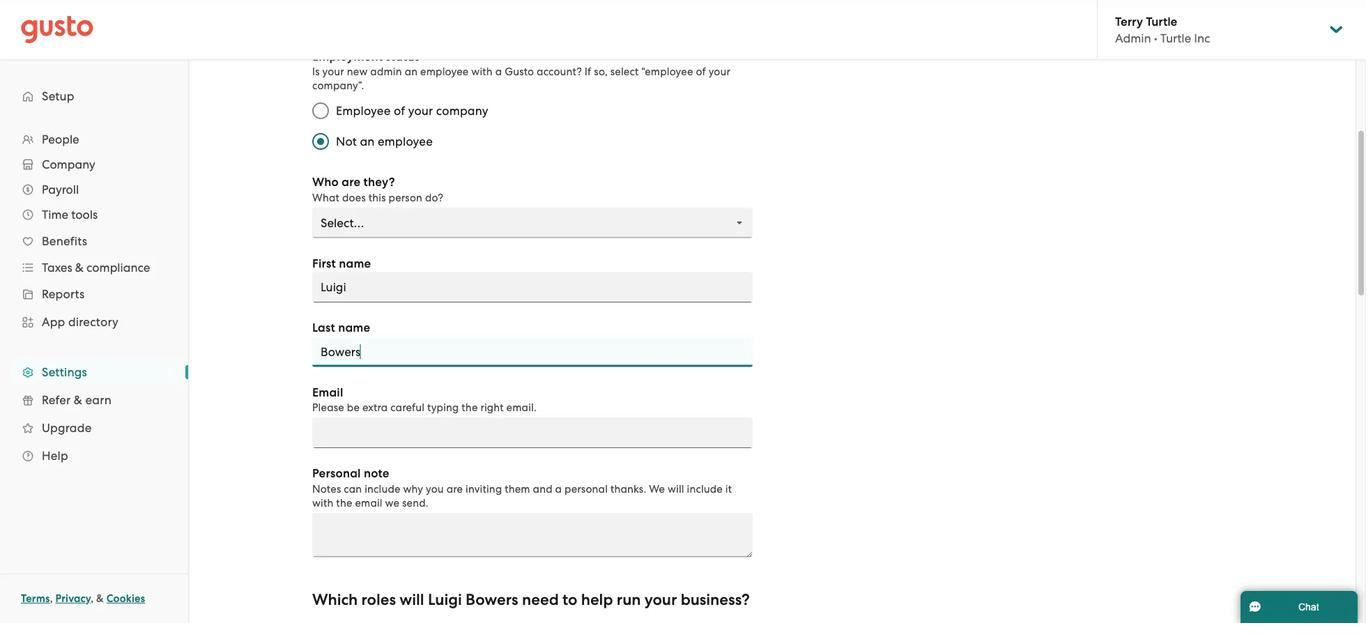 Task type: describe. For each thing, give the bounding box(es) containing it.
1 vertical spatial an
[[360, 135, 375, 149]]

we
[[385, 497, 400, 509]]

app
[[42, 315, 65, 329]]

?
[[742, 591, 750, 610]]

chat
[[1299, 602, 1320, 613]]

inviting
[[466, 483, 502, 495]]

last
[[312, 321, 335, 335]]

company
[[436, 104, 489, 118]]

are inside personal note notes can include why you are inviting them and a personal thanks. we will include it with the email we send.
[[447, 483, 463, 495]]

person
[[389, 192, 423, 204]]

Email field
[[312, 418, 753, 449]]

careful
[[391, 402, 425, 414]]

people button
[[14, 127, 174, 152]]

taxes & compliance button
[[14, 255, 174, 280]]

upgrade
[[42, 421, 92, 435]]

which roles will luigi bowers need to help run your business ?
[[312, 591, 750, 610]]

not
[[336, 135, 357, 149]]

extra
[[363, 402, 388, 414]]

be
[[347, 402, 360, 414]]

company button
[[14, 152, 174, 177]]

email
[[312, 386, 343, 400]]

not an employee
[[336, 135, 433, 149]]

terms , privacy , & cookies
[[21, 593, 145, 605]]

name for last name
[[338, 321, 370, 335]]

refer
[[42, 393, 71, 407]]

does
[[342, 192, 366, 204]]

name for first name
[[339, 257, 371, 271]]

the inside personal note notes can include why you are inviting them and a personal thanks. we will include it with the email we send.
[[336, 497, 353, 509]]

first name
[[312, 257, 371, 271]]

privacy link
[[55, 593, 91, 605]]

terry
[[1116, 14, 1144, 28]]

who
[[312, 175, 339, 190]]

personal
[[565, 483, 608, 495]]

cookies
[[107, 593, 145, 605]]

help
[[581, 591, 613, 610]]

taxes & compliance
[[42, 261, 150, 275]]

employment status is your new admin an employee with a gusto account? if so, select "employee of your company".
[[312, 50, 731, 92]]

chat button
[[1241, 591, 1358, 623]]

refer & earn link
[[14, 388, 174, 413]]

2 , from the left
[[91, 593, 94, 605]]

with inside employment status is your new admin an employee with a gusto account? if so, select "employee of your company".
[[472, 66, 493, 78]]

please
[[312, 402, 344, 414]]

1 vertical spatial turtle
[[1161, 31, 1192, 45]]

admin
[[370, 66, 402, 78]]

business
[[681, 591, 742, 610]]

you
[[426, 483, 444, 495]]

app directory link
[[14, 310, 174, 335]]

compliance
[[87, 261, 150, 275]]

if
[[585, 66, 592, 78]]

refer & earn
[[42, 393, 112, 407]]

so,
[[594, 66, 608, 78]]

roles
[[362, 591, 396, 610]]

are inside the who are they? what does this person do?
[[342, 175, 361, 190]]

time tools button
[[14, 202, 174, 227]]

payroll
[[42, 183, 79, 197]]

directory
[[68, 315, 119, 329]]

benefits
[[42, 234, 87, 248]]

first
[[312, 257, 336, 271]]

we
[[649, 483, 665, 495]]

people
[[42, 132, 79, 146]]

settings
[[42, 365, 87, 379]]

this
[[369, 192, 386, 204]]

First name field
[[312, 272, 753, 303]]

0 vertical spatial turtle
[[1146, 14, 1178, 28]]

they?
[[364, 175, 395, 190]]

help
[[42, 449, 68, 463]]

setup
[[42, 89, 74, 103]]

reports
[[42, 287, 85, 301]]

them
[[505, 483, 530, 495]]

setup link
[[14, 84, 174, 109]]

email.
[[507, 402, 537, 414]]

tools
[[71, 208, 98, 222]]



Task type: locate. For each thing, give the bounding box(es) containing it.
who are they? what does this person do?
[[312, 175, 443, 204]]

name right last
[[338, 321, 370, 335]]

1 horizontal spatial of
[[696, 66, 706, 78]]

with left gusto on the top of the page
[[472, 66, 493, 78]]

employee
[[421, 66, 469, 78], [378, 135, 433, 149]]

turtle right '•'
[[1161, 31, 1192, 45]]

with inside personal note notes can include why you are inviting them and a personal thanks. we will include it with the email we send.
[[312, 497, 334, 509]]

•
[[1155, 31, 1158, 45]]

to
[[563, 591, 578, 610]]

of inside employment status is your new admin an employee with a gusto account? if so, select "employee of your company".
[[696, 66, 706, 78]]

& left cookies
[[96, 593, 104, 605]]

1 vertical spatial will
[[400, 591, 424, 610]]

1 horizontal spatial the
[[462, 402, 478, 414]]

name
[[339, 257, 371, 271], [338, 321, 370, 335]]

typing
[[427, 402, 459, 414]]

1 horizontal spatial a
[[555, 483, 562, 495]]

0 vertical spatial employee
[[421, 66, 469, 78]]

terms link
[[21, 593, 50, 605]]

which
[[312, 591, 358, 610]]

0 vertical spatial the
[[462, 402, 478, 414]]

& inside dropdown button
[[75, 261, 84, 275]]

the
[[462, 402, 478, 414], [336, 497, 353, 509]]

status
[[386, 50, 420, 64]]

1 vertical spatial the
[[336, 497, 353, 509]]

your right run in the left bottom of the page
[[645, 591, 677, 610]]

0 horizontal spatial the
[[336, 497, 353, 509]]

2 vertical spatial &
[[96, 593, 104, 605]]

0 vertical spatial &
[[75, 261, 84, 275]]

notes
[[312, 483, 341, 495]]

email please be extra careful typing the right email.
[[312, 386, 537, 414]]

include left it
[[687, 483, 723, 495]]

note
[[364, 467, 390, 481]]

are right the you
[[447, 483, 463, 495]]

account?
[[537, 66, 582, 78]]

0 horizontal spatial of
[[394, 104, 405, 118]]

1 vertical spatial of
[[394, 104, 405, 118]]

thanks.
[[611, 483, 647, 495]]

run
[[617, 591, 641, 610]]

& left earn
[[74, 393, 82, 407]]

name right first
[[339, 257, 371, 271]]

send.
[[402, 497, 429, 509]]

& for compliance
[[75, 261, 84, 275]]

inc
[[1195, 31, 1211, 45]]

will
[[668, 483, 685, 495], [400, 591, 424, 610]]

0 vertical spatial an
[[405, 66, 418, 78]]

are up does
[[342, 175, 361, 190]]

"employee
[[642, 66, 694, 78]]

time tools
[[42, 208, 98, 222]]

&
[[75, 261, 84, 275], [74, 393, 82, 407], [96, 593, 104, 605]]

1 vertical spatial name
[[338, 321, 370, 335]]

with down notes
[[312, 497, 334, 509]]

a right and
[[555, 483, 562, 495]]

include
[[365, 483, 401, 495], [687, 483, 723, 495]]

home image
[[21, 16, 93, 44]]

0 vertical spatial name
[[339, 257, 371, 271]]

your left company
[[408, 104, 433, 118]]

1 , from the left
[[50, 593, 53, 605]]

of
[[696, 66, 706, 78], [394, 104, 405, 118]]

& right taxes
[[75, 261, 84, 275]]

a left gusto on the top of the page
[[496, 66, 502, 78]]

need
[[522, 591, 559, 610]]

will left luigi
[[400, 591, 424, 610]]

list containing people
[[0, 127, 188, 470]]

, left privacy
[[50, 593, 53, 605]]

settings link
[[14, 360, 174, 385]]

gusto navigation element
[[0, 60, 188, 492]]

an down status
[[405, 66, 418, 78]]

1 horizontal spatial will
[[668, 483, 685, 495]]

app directory
[[42, 315, 119, 329]]

company
[[42, 158, 95, 172]]

1 include from the left
[[365, 483, 401, 495]]

list
[[0, 127, 188, 470]]

& inside 'link'
[[74, 393, 82, 407]]

employee of your company
[[336, 104, 489, 118]]

gusto
[[505, 66, 534, 78]]

company".
[[312, 80, 364, 92]]

employee up company
[[421, 66, 469, 78]]

2 include from the left
[[687, 483, 723, 495]]

0 vertical spatial a
[[496, 66, 502, 78]]

your
[[323, 66, 344, 78], [709, 66, 731, 78], [408, 104, 433, 118], [645, 591, 677, 610]]

benefits link
[[14, 229, 174, 254]]

earn
[[85, 393, 112, 407]]

help link
[[14, 443, 174, 469]]

will right "we"
[[668, 483, 685, 495]]

bowers
[[466, 591, 519, 610]]

payroll button
[[14, 177, 174, 202]]

of up the 'not an employee'
[[394, 104, 405, 118]]

are
[[342, 175, 361, 190], [447, 483, 463, 495]]

employee down employee of your company at left
[[378, 135, 433, 149]]

luigi
[[428, 591, 462, 610]]

include down note on the bottom
[[365, 483, 401, 495]]

and
[[533, 483, 553, 495]]

Personal note text field
[[312, 513, 753, 558]]

1 vertical spatial are
[[447, 483, 463, 495]]

1 vertical spatial a
[[555, 483, 562, 495]]

1 horizontal spatial are
[[447, 483, 463, 495]]

will inside personal note notes can include why you are inviting them and a personal thanks. we will include it with the email we send.
[[668, 483, 685, 495]]

terry turtle admin • turtle inc
[[1116, 14, 1211, 45]]

0 horizontal spatial an
[[360, 135, 375, 149]]

personal note notes can include why you are inviting them and a personal thanks. we will include it with the email we send.
[[312, 467, 732, 509]]

0 horizontal spatial with
[[312, 497, 334, 509]]

0 vertical spatial with
[[472, 66, 493, 78]]

your right the "employee
[[709, 66, 731, 78]]

1 vertical spatial with
[[312, 497, 334, 509]]

select
[[611, 66, 639, 78]]

0 horizontal spatial a
[[496, 66, 502, 78]]

1 horizontal spatial include
[[687, 483, 723, 495]]

0 horizontal spatial are
[[342, 175, 361, 190]]

0 horizontal spatial ,
[[50, 593, 53, 605]]

admin
[[1116, 31, 1152, 45]]

employee inside employment status is your new admin an employee with a gusto account? if so, select "employee of your company".
[[421, 66, 469, 78]]

turtle up '•'
[[1146, 14, 1178, 28]]

0 horizontal spatial include
[[365, 483, 401, 495]]

an right not
[[360, 135, 375, 149]]

reports link
[[14, 282, 174, 307]]

an
[[405, 66, 418, 78], [360, 135, 375, 149]]

1 horizontal spatial with
[[472, 66, 493, 78]]

0 vertical spatial of
[[696, 66, 706, 78]]

do?
[[425, 192, 443, 204]]

0 vertical spatial are
[[342, 175, 361, 190]]

email
[[355, 497, 383, 509]]

employee
[[336, 104, 391, 118]]

of right the "employee
[[696, 66, 706, 78]]

Not an employee radio
[[305, 127, 336, 157]]

the left 'right'
[[462, 402, 478, 414]]

with
[[472, 66, 493, 78], [312, 497, 334, 509]]

cookies button
[[107, 591, 145, 607]]

the inside email please be extra careful typing the right email.
[[462, 402, 478, 414]]

your up the company". in the top of the page
[[323, 66, 344, 78]]

& for earn
[[74, 393, 82, 407]]

taxes
[[42, 261, 72, 275]]

new
[[347, 66, 368, 78]]

1 horizontal spatial an
[[405, 66, 418, 78]]

it
[[726, 483, 732, 495]]

the down can
[[336, 497, 353, 509]]

can
[[344, 483, 362, 495]]

right
[[481, 402, 504, 414]]

Last name field
[[312, 337, 753, 367]]

Employee of your company radio
[[305, 96, 336, 127]]

is
[[312, 66, 320, 78]]

0 horizontal spatial will
[[400, 591, 424, 610]]

an inside employment status is your new admin an employee with a gusto account? if so, select "employee of your company".
[[405, 66, 418, 78]]

0 vertical spatial will
[[668, 483, 685, 495]]

1 horizontal spatial ,
[[91, 593, 94, 605]]

1 vertical spatial employee
[[378, 135, 433, 149]]

what
[[312, 192, 340, 204]]

terms
[[21, 593, 50, 605]]

1 vertical spatial &
[[74, 393, 82, 407]]

time
[[42, 208, 68, 222]]

a inside employment status is your new admin an employee with a gusto account? if so, select "employee of your company".
[[496, 66, 502, 78]]

a inside personal note notes can include why you are inviting them and a personal thanks. we will include it with the email we send.
[[555, 483, 562, 495]]

why
[[403, 483, 423, 495]]

last name
[[312, 321, 370, 335]]

, left cookies button
[[91, 593, 94, 605]]



Task type: vqa. For each thing, say whether or not it's contained in the screenshot.
legal
no



